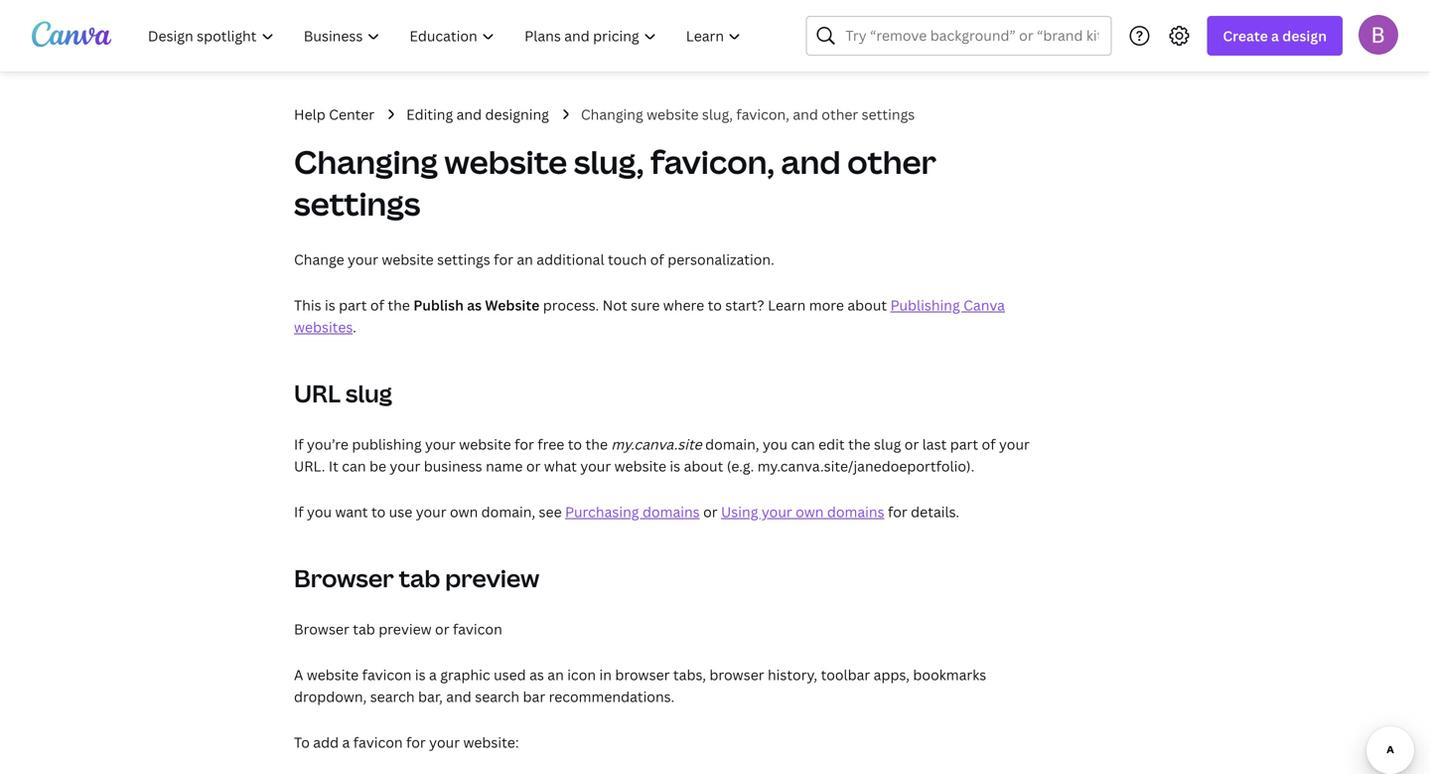 Task type: describe. For each thing, give the bounding box(es) containing it.
help center link
[[294, 103, 375, 125]]

1 vertical spatial other
[[848, 140, 937, 183]]

publishing
[[352, 435, 422, 454]]

url.
[[294, 457, 325, 475]]

1 browser from the left
[[615, 665, 670, 684]]

website
[[485, 296, 540, 314]]

for up website
[[494, 250, 514, 269]]

1 vertical spatial domain,
[[482, 502, 536, 521]]

bar
[[523, 687, 546, 706]]

more
[[810, 296, 845, 314]]

be
[[370, 457, 386, 475]]

1 horizontal spatial of
[[651, 250, 664, 269]]

0 vertical spatial other
[[822, 105, 859, 124]]

your right using
[[762, 502, 793, 521]]

tabs,
[[674, 665, 706, 684]]

free
[[538, 435, 565, 454]]

touch
[[608, 250, 647, 269]]

this is part of the publish as website process. not sure where to start? learn more about
[[294, 296, 891, 314]]

start?
[[726, 296, 765, 314]]

browser tab preview or favicon
[[294, 620, 503, 638]]

0 horizontal spatial an
[[517, 250, 533, 269]]

2 domains from the left
[[828, 502, 885, 521]]

url slug
[[294, 377, 392, 409]]

editing
[[407, 105, 453, 124]]

tab for browser tab preview
[[399, 562, 440, 594]]

and inside editing and designing link
[[457, 105, 482, 124]]

if you're publishing your website for free to the my.canva.site
[[294, 435, 702, 454]]

a website favicon is a graphic used as an icon in browser tabs, browser history, toolbar apps, bookmarks dropdown, search bar, and search bar recommendations.
[[294, 665, 987, 706]]

part inside domain, you can edit the slug or last part of your url. it can be your business name or what your website is about (e.g. my.canva.site/janedoeportfolio).
[[951, 435, 979, 454]]

the for domain,
[[849, 435, 871, 454]]

for left "details."
[[888, 502, 908, 521]]

designing
[[485, 105, 549, 124]]

purchasing domains link
[[565, 502, 700, 521]]

websites
[[294, 317, 353, 336]]

apps,
[[874, 665, 910, 684]]

1 domains from the left
[[643, 502, 700, 521]]

bookmarks
[[914, 665, 987, 684]]

the for this
[[388, 296, 410, 314]]

for down the bar,
[[406, 733, 426, 752]]

bar,
[[418, 687, 443, 706]]

see
[[539, 502, 562, 521]]

using your own domains link
[[721, 502, 885, 521]]

about inside domain, you can edit the slug or last part of your url. it can be your business name or what your website is about (e.g. my.canva.site/janedoeportfolio).
[[684, 457, 724, 475]]

use
[[389, 502, 413, 521]]

a inside dropdown button
[[1272, 26, 1280, 45]]

you're
[[307, 435, 349, 454]]

domain, you can edit the slug or last part of your url. it can be your business name or what your website is about (e.g. my.canva.site/janedoeportfolio).
[[294, 435, 1030, 475]]

for left free
[[515, 435, 534, 454]]

business
[[424, 457, 483, 475]]

your right last
[[1000, 435, 1030, 454]]

1 search from the left
[[370, 687, 415, 706]]

what
[[544, 457, 577, 475]]

favicon, inside changing website slug, favicon, and other settings link
[[737, 105, 790, 124]]

name
[[486, 457, 523, 475]]

website inside domain, you can edit the slug or last part of your url. it can be your business name or what your website is about (e.g. my.canva.site/janedoeportfolio).
[[615, 457, 667, 475]]

create a design button
[[1208, 16, 1343, 56]]

help center
[[294, 105, 375, 124]]

website:
[[463, 733, 519, 752]]

if you want to use your own domain, see purchasing domains or using your own domains for details.
[[294, 502, 960, 521]]

1 vertical spatial to
[[568, 435, 582, 454]]

toolbar
[[821, 665, 871, 684]]

Try "remove background" or "brand kit" search field
[[846, 17, 1099, 55]]

my.canva.site/janedoeportfolio).
[[758, 457, 975, 475]]

help
[[294, 105, 326, 124]]

create
[[1223, 26, 1269, 45]]

my.canva.site
[[611, 435, 702, 454]]

2 own from the left
[[796, 502, 824, 521]]

not
[[603, 296, 628, 314]]

0 vertical spatial favicon
[[453, 620, 503, 638]]

.
[[353, 317, 357, 336]]

bob builder image
[[1359, 15, 1399, 54]]

dropdown,
[[294, 687, 367, 706]]

recommendations.
[[549, 687, 675, 706]]

0 vertical spatial changing website slug, favicon, and other settings
[[581, 105, 915, 124]]

favicon inside 'a website favicon is a graphic used as an icon in browser tabs, browser history, toolbar apps, bookmarks dropdown, search bar, and search bar recommendations.'
[[362, 665, 412, 684]]

0 vertical spatial as
[[467, 296, 482, 314]]

design
[[1283, 26, 1327, 45]]

or left using
[[704, 502, 718, 521]]

1 horizontal spatial the
[[586, 435, 608, 454]]

top level navigation element
[[135, 16, 759, 56]]

0 horizontal spatial changing
[[294, 140, 438, 183]]

changing website slug, favicon, and other settings link
[[581, 103, 915, 125]]

process.
[[543, 296, 599, 314]]

1 horizontal spatial settings
[[437, 250, 491, 269]]

and inside changing website slug, favicon, and other settings link
[[793, 105, 819, 124]]

domain, inside domain, you can edit the slug or last part of your url. it can be your business name or what your website is about (e.g. my.canva.site/janedoeportfolio).
[[706, 435, 760, 454]]

publishing
[[891, 296, 961, 314]]

center
[[329, 105, 375, 124]]

your right use
[[416, 502, 447, 521]]



Task type: vqa. For each thing, say whether or not it's contained in the screenshot.
Search search box
no



Task type: locate. For each thing, give the bounding box(es) containing it.
0 vertical spatial if
[[294, 435, 304, 454]]

0 horizontal spatial is
[[325, 296, 336, 314]]

editing and designing link
[[407, 103, 549, 125]]

1 browser from the top
[[294, 562, 394, 594]]

2 vertical spatial settings
[[437, 250, 491, 269]]

preview down see
[[445, 562, 540, 594]]

about left (e.g.
[[684, 457, 724, 475]]

0 vertical spatial slug
[[346, 377, 392, 409]]

or left last
[[905, 435, 919, 454]]

2 horizontal spatial a
[[1272, 26, 1280, 45]]

is right this
[[325, 296, 336, 314]]

1 if from the top
[[294, 435, 304, 454]]

add
[[313, 733, 339, 752]]

settings
[[862, 105, 915, 124], [294, 182, 421, 225], [437, 250, 491, 269]]

0 vertical spatial you
[[763, 435, 788, 454]]

changing
[[581, 105, 644, 124], [294, 140, 438, 183]]

icon
[[568, 665, 596, 684]]

own right using
[[796, 502, 824, 521]]

0 vertical spatial browser
[[294, 562, 394, 594]]

0 horizontal spatial search
[[370, 687, 415, 706]]

this
[[294, 296, 321, 314]]

tab
[[399, 562, 440, 594], [353, 620, 375, 638]]

want
[[335, 502, 368, 521]]

slug, inside changing website slug, favicon, and other settings link
[[702, 105, 733, 124]]

used
[[494, 665, 526, 684]]

0 vertical spatial can
[[791, 435, 815, 454]]

history,
[[768, 665, 818, 684]]

0 vertical spatial preview
[[445, 562, 540, 594]]

publishing canva websites
[[294, 296, 1005, 336]]

a
[[1272, 26, 1280, 45], [429, 665, 437, 684], [342, 733, 350, 752]]

browser down want
[[294, 562, 394, 594]]

browser right tabs,
[[710, 665, 765, 684]]

tab up browser tab preview or favicon
[[399, 562, 440, 594]]

(e.g.
[[727, 457, 754, 475]]

of inside domain, you can edit the slug or last part of your url. it can be your business name or what your website is about (e.g. my.canva.site/janedoeportfolio).
[[982, 435, 996, 454]]

1 horizontal spatial is
[[415, 665, 426, 684]]

1 vertical spatial an
[[548, 665, 564, 684]]

1 vertical spatial tab
[[353, 620, 375, 638]]

create a design
[[1223, 26, 1327, 45]]

you left want
[[307, 502, 332, 521]]

you inside domain, you can edit the slug or last part of your url. it can be your business name or what your website is about (e.g. my.canva.site/janedoeportfolio).
[[763, 435, 788, 454]]

0 horizontal spatial the
[[388, 296, 410, 314]]

search down the used
[[475, 687, 520, 706]]

0 vertical spatial changing
[[581, 105, 644, 124]]

if down url.
[[294, 502, 304, 521]]

1 horizontal spatial to
[[568, 435, 582, 454]]

browser for browser tab preview or favicon
[[294, 620, 350, 638]]

1 horizontal spatial can
[[791, 435, 815, 454]]

to left use
[[372, 502, 386, 521]]

0 horizontal spatial to
[[372, 502, 386, 521]]

1 horizontal spatial domain,
[[706, 435, 760, 454]]

your up business
[[425, 435, 456, 454]]

sure
[[631, 296, 660, 314]]

website inside 'a website favicon is a graphic used as an icon in browser tabs, browser history, toolbar apps, bookmarks dropdown, search bar, and search bar recommendations.'
[[307, 665, 359, 684]]

favicon right add
[[353, 733, 403, 752]]

browser right in
[[615, 665, 670, 684]]

0 horizontal spatial can
[[342, 457, 366, 475]]

0 horizontal spatial tab
[[353, 620, 375, 638]]

as inside 'a website favicon is a graphic used as an icon in browser tabs, browser history, toolbar apps, bookmarks dropdown, search bar, and search bar recommendations.'
[[530, 665, 544, 684]]

0 horizontal spatial domains
[[643, 502, 700, 521]]

your left the website:
[[429, 733, 460, 752]]

a inside 'a website favicon is a graphic used as an icon in browser tabs, browser history, toolbar apps, bookmarks dropdown, search bar, and search bar recommendations.'
[[429, 665, 437, 684]]

slug,
[[702, 105, 733, 124], [574, 140, 644, 183]]

a up the bar,
[[429, 665, 437, 684]]

2 vertical spatial a
[[342, 733, 350, 752]]

1 horizontal spatial as
[[530, 665, 544, 684]]

where
[[664, 296, 705, 314]]

domains down my.canva.site/janedoeportfolio).
[[828, 502, 885, 521]]

an left icon
[[548, 665, 564, 684]]

2 vertical spatial to
[[372, 502, 386, 521]]

1 horizontal spatial an
[[548, 665, 564, 684]]

edit
[[819, 435, 845, 454]]

0 vertical spatial to
[[708, 296, 722, 314]]

tab down the browser tab preview at the bottom
[[353, 620, 375, 638]]

1 vertical spatial a
[[429, 665, 437, 684]]

your
[[348, 250, 378, 269], [425, 435, 456, 454], [1000, 435, 1030, 454], [390, 457, 421, 475], [581, 457, 611, 475], [416, 502, 447, 521], [762, 502, 793, 521], [429, 733, 460, 752]]

is inside 'a website favicon is a graphic used as an icon in browser tabs, browser history, toolbar apps, bookmarks dropdown, search bar, and search bar recommendations.'
[[415, 665, 426, 684]]

you for can
[[763, 435, 788, 454]]

or up graphic
[[435, 620, 450, 638]]

0 vertical spatial tab
[[399, 562, 440, 594]]

graphic
[[440, 665, 490, 684]]

and
[[457, 105, 482, 124], [793, 105, 819, 124], [781, 140, 841, 183], [446, 687, 472, 706]]

0 vertical spatial domain,
[[706, 435, 760, 454]]

the left the publish
[[388, 296, 410, 314]]

you left the edit
[[763, 435, 788, 454]]

1 vertical spatial can
[[342, 457, 366, 475]]

1 vertical spatial settings
[[294, 182, 421, 225]]

a right add
[[342, 733, 350, 752]]

of left the publish
[[371, 296, 384, 314]]

1 vertical spatial is
[[670, 457, 681, 475]]

preview
[[445, 562, 540, 594], [379, 620, 432, 638]]

0 horizontal spatial slug,
[[574, 140, 644, 183]]

browser up a
[[294, 620, 350, 638]]

browser
[[294, 562, 394, 594], [294, 620, 350, 638]]

0 horizontal spatial you
[[307, 502, 332, 521]]

if up url.
[[294, 435, 304, 454]]

the right free
[[586, 435, 608, 454]]

domains
[[643, 502, 700, 521], [828, 502, 885, 521]]

0 horizontal spatial browser
[[615, 665, 670, 684]]

0 horizontal spatial settings
[[294, 182, 421, 225]]

for
[[494, 250, 514, 269], [515, 435, 534, 454], [888, 502, 908, 521], [406, 733, 426, 752]]

changing right designing on the top of the page
[[581, 105, 644, 124]]

0 horizontal spatial preview
[[379, 620, 432, 638]]

editing and designing
[[407, 105, 549, 124]]

slug right url
[[346, 377, 392, 409]]

about
[[848, 296, 887, 314], [684, 457, 724, 475]]

your right what on the bottom of page
[[581, 457, 611, 475]]

an left additional
[[517, 250, 533, 269]]

is inside domain, you can edit the slug or last part of your url. it can be your business name or what your website is about (e.g. my.canva.site/janedoeportfolio).
[[670, 457, 681, 475]]

your right be
[[390, 457, 421, 475]]

0 horizontal spatial about
[[684, 457, 724, 475]]

you
[[763, 435, 788, 454], [307, 502, 332, 521]]

2 horizontal spatial settings
[[862, 105, 915, 124]]

additional
[[537, 250, 605, 269]]

if for if you're publishing your website for free to the my.canva.site
[[294, 435, 304, 454]]

1 horizontal spatial slug,
[[702, 105, 733, 124]]

can left the edit
[[791, 435, 815, 454]]

changing down center
[[294, 140, 438, 183]]

1 vertical spatial part
[[951, 435, 979, 454]]

0 horizontal spatial slug
[[346, 377, 392, 409]]

can right it
[[342, 457, 366, 475]]

url
[[294, 377, 341, 409]]

1 horizontal spatial about
[[848, 296, 887, 314]]

or
[[905, 435, 919, 454], [526, 457, 541, 475], [704, 502, 718, 521], [435, 620, 450, 638]]

to right free
[[568, 435, 582, 454]]

browser tab preview
[[294, 562, 540, 594]]

or left what on the bottom of page
[[526, 457, 541, 475]]

0 horizontal spatial part
[[339, 296, 367, 314]]

details.
[[911, 502, 960, 521]]

domain, up (e.g.
[[706, 435, 760, 454]]

1 vertical spatial you
[[307, 502, 332, 521]]

an
[[517, 250, 533, 269], [548, 665, 564, 684]]

website
[[647, 105, 699, 124], [445, 140, 568, 183], [382, 250, 434, 269], [459, 435, 511, 454], [615, 457, 667, 475], [307, 665, 359, 684]]

1 horizontal spatial a
[[429, 665, 437, 684]]

you for want
[[307, 502, 332, 521]]

slug up my.canva.site/janedoeportfolio).
[[874, 435, 902, 454]]

is down my.canva.site
[[670, 457, 681, 475]]

publishing canva websites link
[[294, 296, 1005, 336]]

2 search from the left
[[475, 687, 520, 706]]

domain, left see
[[482, 502, 536, 521]]

part
[[339, 296, 367, 314], [951, 435, 979, 454]]

of right touch
[[651, 250, 664, 269]]

0 horizontal spatial a
[[342, 733, 350, 752]]

2 browser from the top
[[294, 620, 350, 638]]

0 vertical spatial settings
[[862, 105, 915, 124]]

domains down domain, you can edit the slug or last part of your url. it can be your business name or what your website is about (e.g. my.canva.site/janedoeportfolio).
[[643, 502, 700, 521]]

to add a favicon for your website:
[[294, 733, 519, 752]]

0 vertical spatial favicon,
[[737, 105, 790, 124]]

part right last
[[951, 435, 979, 454]]

1 own from the left
[[450, 502, 478, 521]]

2 horizontal spatial is
[[670, 457, 681, 475]]

domain,
[[706, 435, 760, 454], [482, 502, 536, 521]]

canva
[[964, 296, 1005, 314]]

favicon down browser tab preview or favicon
[[362, 665, 412, 684]]

browser
[[615, 665, 670, 684], [710, 665, 765, 684]]

other
[[822, 105, 859, 124], [848, 140, 937, 183]]

2 browser from the left
[[710, 665, 765, 684]]

preview down the browser tab preview at the bottom
[[379, 620, 432, 638]]

2 horizontal spatial of
[[982, 435, 996, 454]]

0 vertical spatial an
[[517, 250, 533, 269]]

can
[[791, 435, 815, 454], [342, 457, 366, 475]]

0 horizontal spatial as
[[467, 296, 482, 314]]

slug inside domain, you can edit the slug or last part of your url. it can be your business name or what your website is about (e.g. my.canva.site/janedoeportfolio).
[[874, 435, 902, 454]]

own
[[450, 502, 478, 521], [796, 502, 824, 521]]

the up my.canva.site/janedoeportfolio).
[[849, 435, 871, 454]]

personalization.
[[668, 250, 775, 269]]

part up '.'
[[339, 296, 367, 314]]

1 vertical spatial as
[[530, 665, 544, 684]]

0 vertical spatial of
[[651, 250, 664, 269]]

preview for browser tab preview
[[445, 562, 540, 594]]

favicon,
[[737, 105, 790, 124], [651, 140, 775, 183]]

is
[[325, 296, 336, 314], [670, 457, 681, 475], [415, 665, 426, 684]]

as
[[467, 296, 482, 314], [530, 665, 544, 684]]

tab for browser tab preview or favicon
[[353, 620, 375, 638]]

an inside 'a website favicon is a graphic used as an icon in browser tabs, browser history, toolbar apps, bookmarks dropdown, search bar, and search bar recommendations.'
[[548, 665, 564, 684]]

1 horizontal spatial tab
[[399, 562, 440, 594]]

0 horizontal spatial domain,
[[482, 502, 536, 521]]

1 horizontal spatial changing
[[581, 105, 644, 124]]

as up bar
[[530, 665, 544, 684]]

2 vertical spatial favicon
[[353, 733, 403, 752]]

as right the publish
[[467, 296, 482, 314]]

2 horizontal spatial the
[[849, 435, 871, 454]]

a
[[294, 665, 303, 684]]

1 horizontal spatial own
[[796, 502, 824, 521]]

1 horizontal spatial domains
[[828, 502, 885, 521]]

0 vertical spatial about
[[848, 296, 887, 314]]

a left design
[[1272, 26, 1280, 45]]

and inside 'a website favicon is a graphic used as an icon in browser tabs, browser history, toolbar apps, bookmarks dropdown, search bar, and search bar recommendations.'
[[446, 687, 472, 706]]

2 vertical spatial of
[[982, 435, 996, 454]]

1 horizontal spatial browser
[[710, 665, 765, 684]]

the inside domain, you can edit the slug or last part of your url. it can be your business name or what your website is about (e.g. my.canva.site/janedoeportfolio).
[[849, 435, 871, 454]]

1 horizontal spatial search
[[475, 687, 520, 706]]

last
[[923, 435, 947, 454]]

0 vertical spatial a
[[1272, 26, 1280, 45]]

in
[[600, 665, 612, 684]]

2 if from the top
[[294, 502, 304, 521]]

0 vertical spatial is
[[325, 296, 336, 314]]

1 vertical spatial changing website slug, favicon, and other settings
[[294, 140, 937, 225]]

1 horizontal spatial slug
[[874, 435, 902, 454]]

1 vertical spatial favicon,
[[651, 140, 775, 183]]

1 horizontal spatial preview
[[445, 562, 540, 594]]

1 vertical spatial slug
[[874, 435, 902, 454]]

0 vertical spatial slug,
[[702, 105, 733, 124]]

browser for browser tab preview
[[294, 562, 394, 594]]

1 vertical spatial changing
[[294, 140, 438, 183]]

publish
[[414, 296, 464, 314]]

using
[[721, 502, 759, 521]]

of right last
[[982, 435, 996, 454]]

search left the bar,
[[370, 687, 415, 706]]

purchasing
[[565, 502, 639, 521]]

search
[[370, 687, 415, 706], [475, 687, 520, 706]]

1 vertical spatial preview
[[379, 620, 432, 638]]

changing website slug, favicon, and other settings
[[581, 105, 915, 124], [294, 140, 937, 225]]

1 vertical spatial if
[[294, 502, 304, 521]]

about right 'more'
[[848, 296, 887, 314]]

0 horizontal spatial of
[[371, 296, 384, 314]]

favicon up graphic
[[453, 620, 503, 638]]

1 vertical spatial slug,
[[574, 140, 644, 183]]

change your website settings for an additional touch of personalization.
[[294, 250, 775, 269]]

is up the bar,
[[415, 665, 426, 684]]

slug
[[346, 377, 392, 409], [874, 435, 902, 454]]

1 vertical spatial about
[[684, 457, 724, 475]]

preview for browser tab preview or favicon
[[379, 620, 432, 638]]

to left start?
[[708, 296, 722, 314]]

to
[[294, 733, 310, 752]]

your right change
[[348, 250, 378, 269]]

learn
[[768, 296, 806, 314]]

own down business
[[450, 502, 478, 521]]

to
[[708, 296, 722, 314], [568, 435, 582, 454], [372, 502, 386, 521]]

1 vertical spatial browser
[[294, 620, 350, 638]]

if for if you want to use your own domain, see purchasing domains or using your own domains for details.
[[294, 502, 304, 521]]

1 vertical spatial favicon
[[362, 665, 412, 684]]

0 vertical spatial part
[[339, 296, 367, 314]]

0 horizontal spatial own
[[450, 502, 478, 521]]

change
[[294, 250, 344, 269]]

1 horizontal spatial part
[[951, 435, 979, 454]]

2 vertical spatial is
[[415, 665, 426, 684]]

2 horizontal spatial to
[[708, 296, 722, 314]]

it
[[329, 457, 339, 475]]



